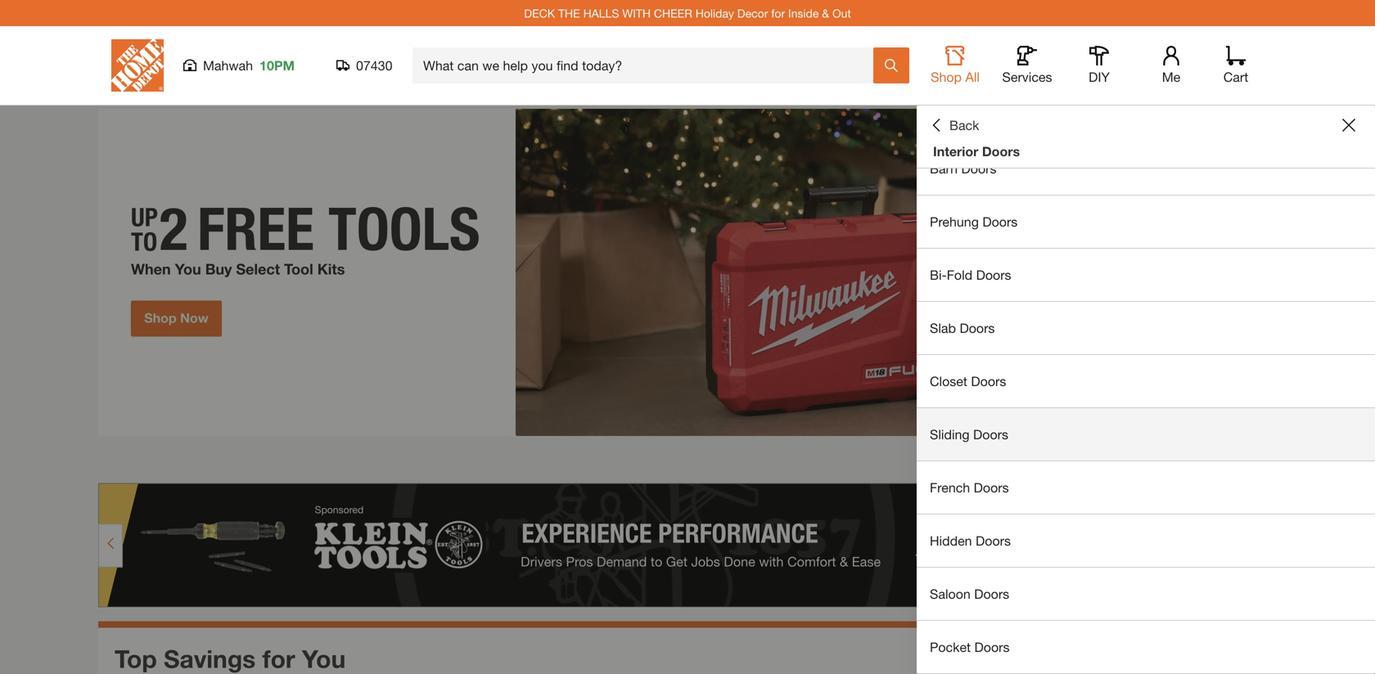 Task type: describe. For each thing, give the bounding box(es) containing it.
next slide image
[[1250, 456, 1263, 469]]

out
[[833, 6, 851, 20]]

cart
[[1224, 69, 1249, 85]]

french
[[930, 480, 971, 496]]

hidden
[[930, 533, 972, 549]]

saloon
[[930, 587, 971, 602]]

back
[[950, 118, 980, 133]]

1 horizontal spatial for
[[772, 6, 785, 20]]

doors for hidden doors
[[976, 533, 1011, 549]]

shop all interior doors link
[[917, 89, 1376, 142]]

doors for interior doors
[[983, 144, 1020, 159]]

interior doors
[[934, 144, 1020, 159]]

sliding
[[930, 427, 970, 443]]

mahwah
[[203, 58, 253, 73]]

image for 30nov2023-hp-bau-mw44-45 image
[[98, 109, 1277, 436]]

doors for prehung doors
[[983, 214, 1018, 230]]

closet
[[930, 374, 968, 389]]

drawer close image
[[1343, 119, 1356, 132]]

barn
[[930, 161, 958, 176]]

me button
[[1146, 46, 1198, 85]]

french doors
[[930, 480, 1009, 496]]

halls
[[584, 6, 619, 20]]

this is the first slide image
[[1186, 456, 1199, 469]]

closet doors link
[[917, 355, 1376, 408]]

prehung
[[930, 214, 979, 230]]

shop for shop all
[[931, 69, 962, 85]]

bi-fold doors link
[[917, 249, 1376, 301]]

interior inside menu
[[983, 108, 1024, 123]]

french doors link
[[917, 462, 1376, 514]]

top savings for you
[[115, 645, 346, 674]]

shop all button
[[929, 46, 982, 85]]

menu containing shop all interior doors
[[917, 89, 1376, 675]]

decor
[[738, 6, 768, 20]]

5
[[1227, 453, 1235, 471]]

07430 button
[[337, 57, 393, 74]]

with
[[623, 6, 651, 20]]

1 vertical spatial for
[[263, 645, 295, 674]]

pocket doors link
[[917, 622, 1376, 674]]

/
[[1222, 453, 1227, 471]]

doors for saloon doors
[[975, 587, 1010, 602]]

deck the halls with cheer holiday decor for inside & out
[[524, 6, 851, 20]]



Task type: vqa. For each thing, say whether or not it's contained in the screenshot.
Savings
yes



Task type: locate. For each thing, give the bounding box(es) containing it.
all up shop all interior doors
[[966, 69, 980, 85]]

all inside button
[[966, 69, 980, 85]]

closet doors
[[930, 374, 1007, 389]]

interior right back
[[983, 108, 1024, 123]]

barn doors
[[930, 161, 997, 176]]

doors
[[1028, 108, 1063, 123], [983, 144, 1020, 159], [962, 161, 997, 176], [983, 214, 1018, 230], [977, 267, 1012, 283], [960, 321, 995, 336], [971, 374, 1007, 389], [974, 427, 1009, 443], [974, 480, 1009, 496], [976, 533, 1011, 549], [975, 587, 1010, 602], [975, 640, 1010, 656]]

doors right sliding
[[974, 427, 1009, 443]]

back button
[[930, 117, 980, 133]]

the
[[558, 6, 580, 20]]

hidden doors link
[[917, 515, 1376, 567]]

1 horizontal spatial interior
[[983, 108, 1024, 123]]

0 vertical spatial all
[[966, 69, 980, 85]]

shop down shop all
[[930, 108, 961, 123]]

deck
[[524, 6, 555, 20]]

deck the halls with cheer holiday decor for inside & out link
[[524, 6, 851, 20]]

prehung doors link
[[917, 196, 1376, 248]]

for
[[772, 6, 785, 20], [263, 645, 295, 674]]

shop all interior doors
[[930, 108, 1063, 123]]

bi-fold doors
[[930, 267, 1012, 283]]

fold
[[947, 267, 973, 283]]

the home depot logo image
[[111, 39, 164, 92]]

0 vertical spatial interior
[[983, 108, 1024, 123]]

mahwah 10pm
[[203, 58, 295, 73]]

all for shop all
[[966, 69, 980, 85]]

cart link
[[1218, 46, 1255, 85]]

doors for closet doors
[[971, 374, 1007, 389]]

0 vertical spatial for
[[772, 6, 785, 20]]

sliding doors link
[[917, 409, 1376, 461]]

doors right pocket
[[975, 640, 1010, 656]]

slab doors link
[[917, 302, 1376, 355]]

prehung doors
[[930, 214, 1018, 230]]

top
[[115, 645, 157, 674]]

doors for sliding doors
[[974, 427, 1009, 443]]

inside
[[789, 6, 819, 20]]

1 vertical spatial all
[[965, 108, 979, 123]]

sliding doors
[[930, 427, 1009, 443]]

doors down services
[[1028, 108, 1063, 123]]

doors right slab
[[960, 321, 995, 336]]

pocket
[[930, 640, 971, 656]]

doors for pocket doors
[[975, 640, 1010, 656]]

interior
[[983, 108, 1024, 123], [934, 144, 979, 159]]

cheer
[[654, 6, 693, 20]]

all
[[966, 69, 980, 85], [965, 108, 979, 123]]

holiday
[[696, 6, 734, 20]]

doors right fold
[[977, 267, 1012, 283]]

shop all
[[931, 69, 980, 85]]

for left you
[[263, 645, 295, 674]]

doors down shop all interior doors
[[983, 144, 1020, 159]]

doors right the prehung
[[983, 214, 1018, 230]]

doors for french doors
[[974, 480, 1009, 496]]

me
[[1163, 69, 1181, 85]]

interior up barn doors
[[934, 144, 979, 159]]

07430
[[356, 58, 393, 73]]

all for shop all interior doors
[[965, 108, 979, 123]]

10pm
[[260, 58, 295, 73]]

diy
[[1089, 69, 1110, 85]]

doors right the french
[[974, 480, 1009, 496]]

&
[[822, 6, 830, 20]]

What can we help you find today? search field
[[423, 48, 873, 83]]

doors for slab doors
[[960, 321, 995, 336]]

menu
[[917, 89, 1376, 675]]

shop up "back" button
[[931, 69, 962, 85]]

shop for shop all interior doors
[[930, 108, 961, 123]]

you
[[302, 645, 346, 674]]

doors right hidden
[[976, 533, 1011, 549]]

hidden doors
[[930, 533, 1011, 549]]

0 horizontal spatial interior
[[934, 144, 979, 159]]

doors down interior doors
[[962, 161, 997, 176]]

1
[[1214, 453, 1222, 471]]

bi-
[[930, 267, 947, 283]]

shop
[[931, 69, 962, 85], [930, 108, 961, 123]]

slab doors
[[930, 321, 995, 336]]

0 horizontal spatial for
[[263, 645, 295, 674]]

1 vertical spatial interior
[[934, 144, 979, 159]]

doors inside 'link'
[[976, 533, 1011, 549]]

doors for barn doors
[[962, 161, 997, 176]]

services button
[[1001, 46, 1054, 85]]

doors right saloon
[[975, 587, 1010, 602]]

shop inside button
[[931, 69, 962, 85]]

all up interior doors
[[965, 108, 979, 123]]

saloon doors
[[930, 587, 1010, 602]]

pocket doors
[[930, 640, 1010, 656]]

slab
[[930, 321, 956, 336]]

barn doors link
[[917, 142, 1376, 195]]

saloon doors link
[[917, 568, 1376, 621]]

savings
[[164, 645, 256, 674]]

feedback link image
[[1354, 277, 1376, 365]]

doors right closet
[[971, 374, 1007, 389]]

1 / 5
[[1214, 453, 1235, 471]]

1 vertical spatial shop
[[930, 108, 961, 123]]

diy button
[[1074, 46, 1126, 85]]

services
[[1003, 69, 1053, 85]]

for left inside
[[772, 6, 785, 20]]

0 vertical spatial shop
[[931, 69, 962, 85]]



